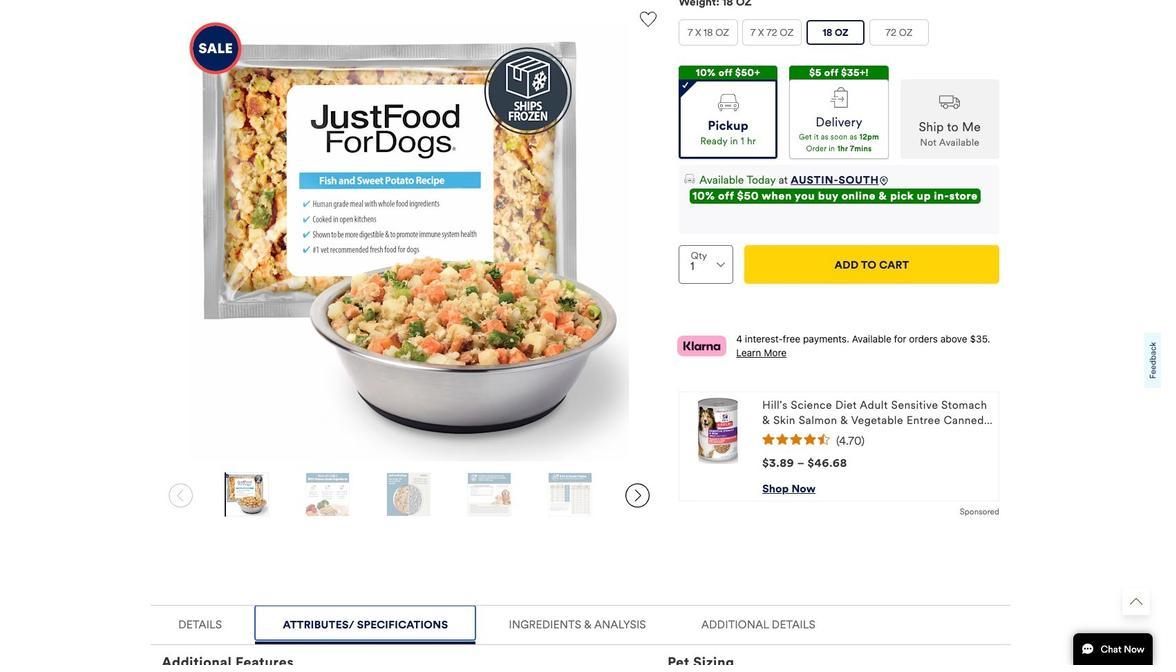 Task type: locate. For each thing, give the bounding box(es) containing it.
from $3.89 up to $46.68 element
[[763, 457, 848, 470]]

justfoodfordogs daily diets fish & sweet potato frozen dog food, 18 oz. - thumbnail-1 image
[[225, 473, 268, 517]]

justfoodfordogs daily diets fish & sweet potato frozen dog food, 18 oz. - thumbnail-5 image
[[549, 473, 592, 517]]

delivery-method-Ship to Me-Not Available radio
[[901, 80, 1000, 159]]

delivery-method-Pickup-Available radio
[[679, 80, 778, 159]]

justfoodfordogs daily diets fish & sweet potato frozen dog food, 18 oz. - thumbnail-2 image
[[306, 473, 349, 517]]

delivery-method-Delivery-Available radio
[[790, 80, 889, 159]]

option group
[[679, 20, 1000, 51], [679, 66, 1000, 159]]

0 vertical spatial option group
[[679, 20, 1000, 51]]

justfoodfordogs daily diets fish & sweet potato frozen dog food, 18 oz. - thumbnail-4 image
[[468, 473, 511, 517]]

1 option group from the top
[[679, 20, 1000, 51]]

1 vertical spatial option group
[[679, 66, 1000, 159]]

justfoodfordogs daily diets fish & sweet potato frozen dog food, 18 oz. - thumbnail-3 image
[[387, 473, 430, 517]]

scroll to top image
[[1130, 596, 1143, 608]]

product details tab list
[[151, 606, 1011, 666]]

variation-18 OZ radio
[[807, 20, 865, 45]]



Task type: vqa. For each thing, say whether or not it's contained in the screenshot.
the Product Details TAB LIST
yes



Task type: describe. For each thing, give the bounding box(es) containing it.
2 option group from the top
[[679, 66, 1000, 159]]

justfoodfordogs daily diets fish & sweet potato frozen dog food, 18 oz. - carousel image #1 image
[[189, 22, 629, 462]]

variation-7 X 72 OZ radio
[[743, 20, 801, 45]]

rating 4.7 out of 5 element
[[763, 434, 994, 445]]

variation-72 OZ radio
[[871, 20, 929, 45]]

variation-7 X 18 OZ radio
[[680, 20, 738, 45]]



